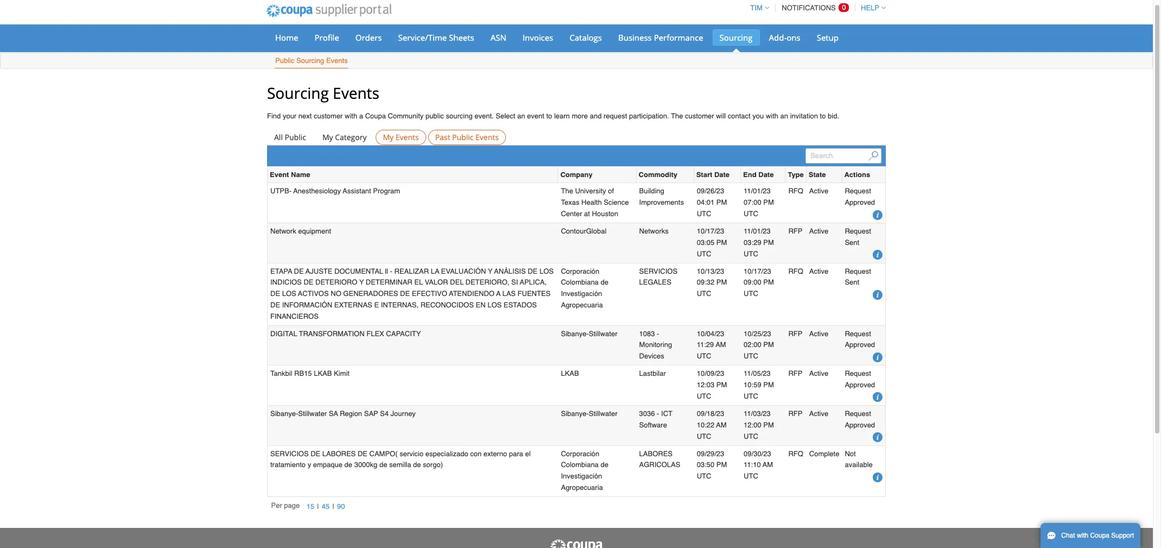 Task type: describe. For each thing, give the bounding box(es) containing it.
state
[[809, 171, 826, 179]]

2 horizontal spatial los
[[540, 267, 554, 275]]

de up activos
[[304, 278, 314, 286]]

0 vertical spatial coupa supplier portal image
[[259, 0, 399, 24]]

tab list containing all public
[[267, 130, 886, 145]]

colombiana for servicios de labores de campo( servicio especializado con externo para el tratamiento y empaque  de 3000kg de semilla de sorgo)
[[561, 461, 599, 469]]

sent for rfq
[[845, 278, 860, 286]]

approved for 11/01/23 07:00 pm utc
[[845, 198, 876, 206]]

sheets
[[449, 32, 475, 43]]

public for all
[[285, 132, 306, 142]]

commodity button
[[639, 169, 678, 181]]

servicio
[[400, 450, 424, 458]]

with inside button
[[1078, 532, 1089, 539]]

equipment
[[298, 227, 331, 235]]

my category
[[323, 132, 367, 142]]

sourcing for sourcing events
[[267, 83, 329, 103]]

request for 11/03/23 12:00 pm utc
[[845, 410, 872, 418]]

category
[[335, 132, 367, 142]]

- for sibanye-stillwater sa region sap s4 journey
[[657, 410, 660, 418]]

request approved for 11/05/23 10:59 pm utc
[[845, 370, 876, 389]]

12:03
[[697, 381, 715, 389]]

1 lkab from the left
[[314, 370, 332, 378]]

flex
[[367, 330, 384, 338]]

- for digital transformation  flex capacity
[[657, 330, 660, 338]]

pm for 02:00
[[764, 341, 774, 349]]

efectivo
[[412, 290, 447, 298]]

rb15
[[294, 370, 312, 378]]

deterioro,
[[466, 278, 510, 286]]

event
[[270, 171, 289, 179]]

las
[[503, 290, 516, 298]]

0
[[843, 3, 847, 11]]

not
[[845, 450, 856, 458]]

service/time
[[398, 32, 447, 43]]

investigación for etapa de ajuste documental ll - realizar la evaluación y análisis de los indicios de deterioro y determinar el valor del deterioro, si aplica, de los activos no generadores de efectivo atendiendo a las fuentes de información externas e internas, reconocidos en los estados financieros
[[561, 290, 603, 298]]

request for 10/17/23 09:00 pm utc
[[845, 267, 872, 275]]

utc for 10/09/23 12:03 pm utc
[[697, 392, 712, 400]]

03:29
[[744, 238, 762, 246]]

colombiana for etapa de ajuste documental ll - realizar la evaluación y análisis de los indicios de deterioro y determinar el valor del deterioro, si aplica, de los activos no generadores de efectivo atendiendo a las fuentes de información externas e internas, reconocidos en los estados financieros
[[561, 278, 599, 286]]

pm for 03:29
[[764, 238, 774, 246]]

corporación for etapa de ajuste documental ll - realizar la evaluación y análisis de los indicios de deterioro y determinar el valor del deterioro, si aplica, de los activos no generadores de efectivo atendiendo a las fuentes de información externas e internas, reconocidos en los estados financieros
[[561, 267, 600, 275]]

rfp for 11/01/23 03:29 pm utc
[[789, 227, 803, 235]]

de up financieros
[[271, 301, 280, 309]]

invitation
[[791, 112, 819, 120]]

- inside etapa de ajuste documental ll - realizar la evaluación y análisis de los indicios de deterioro y determinar el valor del deterioro, si aplica, de los activos no generadores de efectivo atendiendo a las fuentes de información externas e internas, reconocidos en los estados financieros
[[390, 267, 393, 275]]

ons
[[787, 32, 801, 43]]

15 button
[[304, 501, 317, 512]]

coupa inside button
[[1091, 532, 1110, 539]]

not available
[[845, 450, 873, 469]]

09/26/23
[[697, 187, 725, 195]]

de up aplica,
[[528, 267, 538, 275]]

public for past
[[453, 132, 474, 142]]

anesthesiology
[[293, 187, 341, 195]]

rfq for 09/30/23 11:10 am utc
[[789, 450, 804, 458]]

09:32
[[697, 278, 715, 286]]

approved for 11/03/23 12:00 pm utc
[[845, 421, 876, 429]]

11/03/23 12:00 pm utc
[[744, 410, 774, 440]]

catalogs
[[570, 32, 602, 43]]

of
[[608, 187, 614, 195]]

agropecuaria for etapa de ajuste documental ll - realizar la evaluación y análisis de los indicios de deterioro y determinar el valor del deterioro, si aplica, de los activos no generadores de efectivo atendiendo a las fuentes de información externas e internas, reconocidos en los estados financieros
[[561, 301, 603, 309]]

community
[[388, 112, 424, 120]]

utc for 09/26/23 04:01 pm utc
[[697, 210, 712, 218]]

end
[[744, 171, 757, 179]]

search image
[[869, 151, 879, 161]]

contact
[[728, 112, 751, 120]]

09/30/23 11:10 am utc
[[744, 450, 774, 480]]

corporación for servicios de labores de campo( servicio especializado con externo para el tratamiento y empaque  de 3000kg de semilla de sorgo)
[[561, 450, 600, 458]]

support
[[1112, 532, 1135, 539]]

financieros
[[271, 312, 319, 320]]

1 an from the left
[[518, 112, 525, 120]]

utpb- anesthesiology assistant program
[[271, 187, 400, 195]]

0 vertical spatial the
[[671, 112, 684, 120]]

request approved for 11/01/23 07:00 pm utc
[[845, 187, 876, 206]]

1 | from the left
[[317, 503, 319, 511]]

legales
[[640, 278, 672, 286]]

utc for 09/30/23 11:10 am utc
[[744, 472, 759, 480]]

el
[[415, 278, 423, 286]]

houston
[[592, 210, 619, 218]]

3036 - ict software
[[640, 410, 673, 429]]

2 to from the left
[[821, 112, 826, 120]]

asn link
[[484, 29, 514, 46]]

1083 - monitoring devices
[[640, 330, 673, 360]]

pm for 04:01
[[717, 198, 727, 206]]

agropecuaria for servicios de labores de campo( servicio especializado con externo para el tratamiento y empaque  de 3000kg de semilla de sorgo)
[[561, 483, 603, 492]]

profile
[[315, 32, 339, 43]]

and
[[590, 112, 602, 120]]

my for my events
[[383, 132, 394, 142]]

11/01/23 for 03:29
[[744, 227, 771, 235]]

contourglobal
[[561, 227, 607, 235]]

science
[[604, 198, 629, 206]]

health
[[582, 198, 602, 206]]

business
[[619, 32, 652, 43]]

invoices link
[[516, 29, 561, 46]]

network equipment
[[271, 227, 331, 235]]

09/18/23 10:22 am utc
[[697, 410, 727, 440]]

invoices
[[523, 32, 554, 43]]

ict
[[662, 410, 673, 418]]

valor
[[425, 278, 448, 286]]

2 vertical spatial los
[[488, 301, 502, 309]]

0 vertical spatial coupa
[[365, 112, 386, 120]]

rfp for 11/05/23 10:59 pm utc
[[789, 370, 803, 378]]

name
[[291, 171, 310, 179]]

will
[[717, 112, 726, 120]]

ll
[[385, 267, 388, 275]]

09/29/23 03:50 pm utc
[[697, 450, 727, 480]]

networks
[[640, 227, 669, 235]]

03:50
[[697, 461, 715, 469]]

45
[[322, 503, 330, 511]]

events inside "link"
[[476, 132, 499, 142]]

corporación colombiana de investigación agropecuaria for etapa de ajuste documental ll - realizar la evaluación y análisis de los indicios de deterioro y determinar el valor del deterioro, si aplica, de los activos no generadores de efectivo atendiendo a las fuentes de información externas e internas, reconocidos en los estados financieros
[[561, 267, 609, 309]]

pm for 10:59
[[764, 381, 774, 389]]

sibanye-stillwater for 3036
[[561, 410, 618, 418]]

rfq for 11/01/23 07:00 pm utc
[[789, 187, 804, 195]]

servicios legales
[[640, 267, 678, 286]]

past
[[435, 132, 451, 142]]

90 button
[[335, 501, 348, 512]]

03:05
[[697, 238, 715, 246]]

utc for 11/01/23 07:00 pm utc
[[744, 210, 759, 218]]

at
[[585, 210, 590, 218]]

corporación colombiana de investigación agropecuaria for servicios de labores de campo( servicio especializado con externo para el tratamiento y empaque  de 3000kg de semilla de sorgo)
[[561, 450, 609, 492]]

no
[[331, 290, 342, 298]]

stillwater for capacity
[[589, 330, 618, 338]]

request sent for rfq
[[845, 267, 872, 286]]

0 vertical spatial y
[[488, 267, 493, 275]]

1 vertical spatial y
[[359, 278, 364, 286]]

de down indicios
[[271, 290, 280, 298]]

company
[[561, 171, 593, 179]]

request approved for 11/03/23 12:00 pm utc
[[845, 410, 876, 429]]

labores inside labores agricolas
[[640, 450, 673, 458]]

12:00
[[744, 421, 762, 429]]

07:00
[[744, 198, 762, 206]]

documental
[[335, 267, 383, 275]]

2 customer from the left
[[686, 112, 715, 120]]

09/26/23 04:01 pm utc
[[697, 187, 727, 218]]

ajuste
[[306, 267, 333, 275]]

approved for 11/05/23 10:59 pm utc
[[845, 381, 876, 389]]

select
[[496, 112, 516, 120]]

empaque
[[313, 461, 343, 469]]

utc for 10/17/23 09:00 pm utc
[[744, 290, 759, 298]]

1 vertical spatial coupa supplier portal image
[[550, 539, 604, 548]]

tim
[[751, 4, 763, 12]]

notifications
[[782, 4, 836, 12]]

si
[[512, 278, 518, 286]]

tratamiento
[[271, 461, 306, 469]]

labores agricolas
[[640, 450, 681, 469]]

pm for 09:32
[[717, 278, 727, 286]]

especializado
[[426, 450, 469, 458]]

pm for 03:05
[[717, 238, 727, 246]]

2 | from the left
[[333, 503, 335, 511]]

events down community
[[396, 132, 419, 142]]

active for 10/25/23 02:00 pm utc
[[810, 330, 829, 338]]

participation.
[[630, 112, 670, 120]]

catalogs link
[[563, 29, 609, 46]]

rfp for 11/03/23 12:00 pm utc
[[789, 410, 803, 418]]

events inside "link"
[[326, 56, 348, 65]]

date for start date
[[715, 171, 730, 179]]



Task type: locate. For each thing, give the bounding box(es) containing it.
0 vertical spatial los
[[540, 267, 554, 275]]

4 request from the top
[[845, 330, 872, 338]]

1 request from the top
[[845, 187, 872, 195]]

los down a
[[488, 301, 502, 309]]

end date button
[[744, 169, 774, 181]]

0 horizontal spatial los
[[282, 290, 296, 298]]

2 labores from the left
[[640, 450, 673, 458]]

1 vertical spatial colombiana
[[561, 461, 599, 469]]

1 vertical spatial corporación colombiana de investigación agropecuaria
[[561, 450, 609, 492]]

1 horizontal spatial y
[[488, 267, 493, 275]]

pm inside 09/29/23 03:50 pm utc
[[717, 461, 727, 469]]

0 vertical spatial sent
[[845, 238, 860, 246]]

utc for 11/05/23 10:59 pm utc
[[744, 392, 759, 400]]

1 vertical spatial request sent
[[845, 267, 872, 286]]

09/30/23
[[744, 450, 772, 458]]

09/18/23
[[697, 410, 725, 418]]

1 horizontal spatial my
[[383, 132, 394, 142]]

0 horizontal spatial 10/17/23
[[697, 227, 725, 235]]

utc inside 10/17/23 09:00 pm utc
[[744, 290, 759, 298]]

1 sibanye-stillwater from the top
[[561, 330, 618, 338]]

utc down 09:32
[[697, 290, 712, 298]]

1 vertical spatial sibanye-stillwater
[[561, 410, 618, 418]]

2 horizontal spatial with
[[1078, 532, 1089, 539]]

0 horizontal spatial my
[[323, 132, 333, 142]]

request for 11/01/23 07:00 pm utc
[[845, 187, 872, 195]]

3 approved from the top
[[845, 381, 876, 389]]

los
[[540, 267, 554, 275], [282, 290, 296, 298], [488, 301, 502, 309]]

am down 10/04/23
[[716, 341, 727, 349]]

utc down "09:00"
[[744, 290, 759, 298]]

pm down 10/25/23
[[764, 341, 774, 349]]

public sourcing events link
[[275, 54, 349, 68]]

11/01/23 for 07:00
[[744, 187, 771, 195]]

2 date from the left
[[759, 171, 774, 179]]

pm inside the 11/01/23 07:00 pm utc
[[764, 198, 774, 206]]

utc inside 09/30/23 11:10 am utc
[[744, 472, 759, 480]]

de up 3000kg
[[358, 450, 368, 458]]

am inside 09/18/23 10:22 am utc
[[717, 421, 727, 429]]

- right 1083
[[657, 330, 660, 338]]

0 horizontal spatial |
[[317, 503, 319, 511]]

pm
[[717, 198, 727, 206], [764, 198, 774, 206], [717, 238, 727, 246], [764, 238, 774, 246], [717, 278, 727, 286], [764, 278, 774, 286], [764, 341, 774, 349], [717, 381, 727, 389], [764, 381, 774, 389], [764, 421, 774, 429], [717, 461, 727, 469]]

software
[[640, 421, 668, 429]]

sourcing for sourcing
[[720, 32, 753, 43]]

5 request from the top
[[845, 370, 872, 378]]

de up the y
[[311, 450, 321, 458]]

pm inside the 10/25/23 02:00 pm utc
[[764, 341, 774, 349]]

4 active from the top
[[810, 330, 829, 338]]

request for 11/01/23 03:29 pm utc
[[845, 227, 872, 235]]

servicios up legales
[[640, 267, 678, 275]]

utc down 11:29
[[697, 352, 712, 360]]

11/01/23 inside the 11/01/23 07:00 pm utc
[[744, 187, 771, 195]]

stillwater for region
[[589, 410, 618, 418]]

3000kg
[[354, 461, 378, 469]]

0 vertical spatial investigación
[[561, 290, 603, 298]]

10/17/23 for 03:05
[[697, 227, 725, 235]]

1 corporación colombiana de investigación agropecuaria from the top
[[561, 267, 609, 309]]

home link
[[268, 29, 306, 46]]

pm for 09:00
[[764, 278, 774, 286]]

utc down 02:00
[[744, 352, 759, 360]]

1 vertical spatial investigación
[[561, 472, 603, 480]]

my for my category
[[323, 132, 333, 142]]

1 vertical spatial servicios
[[271, 450, 309, 458]]

-
[[390, 267, 393, 275], [657, 330, 660, 338], [657, 410, 660, 418]]

utc for 10/25/23 02:00 pm utc
[[744, 352, 759, 360]]

activos
[[298, 290, 329, 298]]

request for 10/25/23 02:00 pm utc
[[845, 330, 872, 338]]

rfq
[[789, 187, 804, 195], [789, 267, 804, 275], [789, 450, 804, 458]]

corporación down contourglobal
[[561, 267, 600, 275]]

los up aplica,
[[540, 267, 554, 275]]

with right chat
[[1078, 532, 1089, 539]]

0 horizontal spatial an
[[518, 112, 525, 120]]

1 horizontal spatial lkab
[[561, 370, 579, 378]]

servicios inside the servicios de labores de campo( servicio especializado con externo para el tratamiento y empaque  de 3000kg de semilla de sorgo)
[[271, 450, 309, 458]]

past public events
[[435, 132, 499, 142]]

utc inside 09/29/23 03:50 pm utc
[[697, 472, 712, 480]]

utc down 07:00
[[744, 210, 759, 218]]

0 vertical spatial sourcing
[[720, 32, 753, 43]]

sourcing link
[[713, 29, 760, 46]]

utc inside the 11/01/23 07:00 pm utc
[[744, 210, 759, 218]]

active for 11/01/23 03:29 pm utc
[[810, 227, 829, 235]]

11:29
[[697, 341, 714, 349]]

0 vertical spatial am
[[716, 341, 727, 349]]

rfq left complete
[[789, 450, 804, 458]]

2 sibanye-stillwater from the top
[[561, 410, 618, 418]]

rfp right 10/25/23
[[789, 330, 803, 338]]

pm right "09:00"
[[764, 278, 774, 286]]

- inside 3036 - ict software
[[657, 410, 660, 418]]

1 labores from the left
[[323, 450, 356, 458]]

atendiendo
[[449, 290, 495, 298]]

digital transformation  flex capacity
[[271, 330, 421, 338]]

- left ict
[[657, 410, 660, 418]]

stillwater left 1083
[[589, 330, 618, 338]]

1083
[[640, 330, 655, 338]]

navigation containing per page
[[271, 501, 348, 513]]

0 vertical spatial request sent
[[845, 227, 872, 246]]

1 vertical spatial los
[[282, 290, 296, 298]]

am inside 10/04/23 11:29 am utc
[[716, 341, 727, 349]]

to left learn
[[547, 112, 553, 120]]

coupa left support
[[1091, 532, 1110, 539]]

sourcing events
[[267, 83, 380, 103]]

servicios up tratamiento
[[271, 450, 309, 458]]

public right past
[[453, 132, 474, 142]]

performance
[[654, 32, 704, 43]]

indicios
[[271, 278, 302, 286]]

business performance
[[619, 32, 704, 43]]

sourcing up next
[[267, 83, 329, 103]]

1 rfp from the top
[[789, 227, 803, 235]]

4 approved from the top
[[845, 421, 876, 429]]

investigación
[[561, 290, 603, 298], [561, 472, 603, 480]]

0 vertical spatial corporación
[[561, 267, 600, 275]]

2 request approved from the top
[[845, 330, 876, 349]]

02:00
[[744, 341, 762, 349]]

stillwater left sa
[[298, 410, 327, 418]]

my events link
[[376, 130, 426, 145]]

lkab
[[314, 370, 332, 378], [561, 370, 579, 378]]

utc for 10/17/23 03:05 pm utc
[[697, 250, 712, 258]]

0 horizontal spatial lkab
[[314, 370, 332, 378]]

1 customer from the left
[[314, 112, 343, 120]]

with left a
[[345, 112, 358, 120]]

1 vertical spatial corporación
[[561, 450, 600, 458]]

2 vertical spatial -
[[657, 410, 660, 418]]

add-
[[769, 32, 787, 43]]

servicios for legales
[[640, 267, 678, 275]]

utc inside 11/05/23 10:59 pm utc
[[744, 392, 759, 400]]

your
[[283, 112, 297, 120]]

11/01/23 up 07:00
[[744, 187, 771, 195]]

the right participation.
[[671, 112, 684, 120]]

análisis
[[495, 267, 526, 275]]

utc down 03:05
[[697, 250, 712, 258]]

1 11/01/23 from the top
[[744, 187, 771, 195]]

2 agropecuaria from the top
[[561, 483, 603, 492]]

0 vertical spatial navigation
[[746, 0, 886, 18]]

1 request approved from the top
[[845, 187, 876, 206]]

0 horizontal spatial the
[[561, 187, 574, 195]]

6 active from the top
[[810, 410, 829, 418]]

pm inside 11/05/23 10:59 pm utc
[[764, 381, 774, 389]]

2 an from the left
[[781, 112, 789, 120]]

utc inside 10/17/23 03:05 pm utc
[[697, 250, 712, 258]]

customer left the "will"
[[686, 112, 715, 120]]

sourcing down tim
[[720, 32, 753, 43]]

customer
[[314, 112, 343, 120], [686, 112, 715, 120]]

pm inside 10/09/23 12:03 pm utc
[[717, 381, 727, 389]]

3 request approved from the top
[[845, 370, 876, 389]]

1 vertical spatial sourcing
[[297, 56, 324, 65]]

1 horizontal spatial coupa
[[1091, 532, 1110, 539]]

program
[[373, 187, 400, 195]]

investigación for servicios de labores de campo( servicio especializado con externo para el tratamiento y empaque  de 3000kg de semilla de sorgo)
[[561, 472, 603, 480]]

add-ons link
[[762, 29, 808, 46]]

11/01/23 inside "11/01/23 03:29 pm utc"
[[744, 227, 771, 235]]

corporación right el
[[561, 450, 600, 458]]

rfp
[[789, 227, 803, 235], [789, 330, 803, 338], [789, 370, 803, 378], [789, 410, 803, 418]]

customer right next
[[314, 112, 343, 120]]

pm right 03:05
[[717, 238, 727, 246]]

11/05/23
[[744, 370, 771, 378]]

pm down 11/03/23
[[764, 421, 774, 429]]

0 horizontal spatial navigation
[[271, 501, 348, 513]]

active for 11/05/23 10:59 pm utc
[[810, 370, 829, 378]]

3 request from the top
[[845, 267, 872, 275]]

0 horizontal spatial to
[[547, 112, 553, 120]]

my down community
[[383, 132, 394, 142]]

10/25/23 02:00 pm utc
[[744, 330, 774, 360]]

1 vertical spatial navigation
[[271, 501, 348, 513]]

navigation containing notifications 0
[[746, 0, 886, 18]]

estados
[[504, 301, 537, 309]]

de up internas,
[[400, 290, 410, 298]]

6 request from the top
[[845, 410, 872, 418]]

rfq right 10/17/23 09:00 pm utc
[[789, 267, 804, 275]]

utc inside 09/26/23 04:01 pm utc
[[697, 210, 712, 218]]

my inside my category link
[[323, 132, 333, 142]]

1 horizontal spatial customer
[[686, 112, 715, 120]]

utc for 09/18/23 10:22 am utc
[[697, 432, 712, 440]]

1 horizontal spatial an
[[781, 112, 789, 120]]

commodity
[[639, 171, 678, 179]]

y down documental at the left
[[359, 278, 364, 286]]

4 request approved from the top
[[845, 410, 876, 429]]

aplica,
[[520, 278, 547, 286]]

past public events link
[[428, 130, 506, 145]]

servicios for de
[[271, 450, 309, 458]]

my inside my events link
[[383, 132, 394, 142]]

2 vertical spatial sourcing
[[267, 83, 329, 103]]

labores inside the servicios de labores de campo( servicio especializado con externo para el tratamiento y empaque  de 3000kg de semilla de sorgo)
[[323, 450, 356, 458]]

active for 10/17/23 09:00 pm utc
[[810, 267, 829, 275]]

2 active from the top
[[810, 227, 829, 235]]

tab list
[[267, 130, 886, 145]]

en
[[476, 301, 486, 309]]

0 horizontal spatial coupa supplier portal image
[[259, 0, 399, 24]]

chat with coupa support
[[1062, 532, 1135, 539]]

pm down 10/13/23
[[717, 278, 727, 286]]

2 lkab from the left
[[561, 370, 579, 378]]

the inside the university of texas health science center at houston
[[561, 187, 574, 195]]

rfp for 10/25/23 02:00 pm utc
[[789, 330, 803, 338]]

an left invitation
[[781, 112, 789, 120]]

0 horizontal spatial servicios
[[271, 450, 309, 458]]

11/01/23 up 03:29
[[744, 227, 771, 235]]

navigation
[[746, 0, 886, 18], [271, 501, 348, 513]]

2 corporación from the top
[[561, 450, 600, 458]]

public right all
[[285, 132, 306, 142]]

utc inside 09/18/23 10:22 am utc
[[697, 432, 712, 440]]

request for 11/05/23 10:59 pm utc
[[845, 370, 872, 378]]

2 my from the left
[[383, 132, 394, 142]]

0 horizontal spatial labores
[[323, 450, 356, 458]]

events down event.
[[476, 132, 499, 142]]

2 vertical spatial am
[[763, 461, 774, 469]]

1 my from the left
[[323, 132, 333, 142]]

am down 09/18/23
[[717, 421, 727, 429]]

public down "home" on the top left
[[275, 56, 295, 65]]

1 rfq from the top
[[789, 187, 804, 195]]

date right end
[[759, 171, 774, 179]]

find
[[267, 112, 281, 120]]

utc down 12:03
[[697, 392, 712, 400]]

rfp right the 11/05/23 in the right of the page
[[789, 370, 803, 378]]

profile link
[[308, 29, 346, 46]]

2 request from the top
[[845, 227, 872, 235]]

chat with coupa support button
[[1041, 523, 1141, 548]]

texas
[[561, 198, 580, 206]]

4 rfp from the top
[[789, 410, 803, 418]]

2 vertical spatial rfq
[[789, 450, 804, 458]]

assistant
[[343, 187, 371, 195]]

sa
[[329, 410, 338, 418]]

1 horizontal spatial servicios
[[640, 267, 678, 275]]

3 rfq from the top
[[789, 450, 804, 458]]

rfq for 10/17/23 09:00 pm utc
[[789, 267, 804, 275]]

| left 90
[[333, 503, 335, 511]]

reconocidos
[[421, 301, 474, 309]]

pm inside 09/26/23 04:01 pm utc
[[717, 198, 727, 206]]

colombiana
[[561, 278, 599, 286], [561, 461, 599, 469]]

1 vertical spatial rfq
[[789, 267, 804, 275]]

coupa supplier portal image
[[259, 0, 399, 24], [550, 539, 604, 548]]

orders
[[356, 32, 382, 43]]

2 rfp from the top
[[789, 330, 803, 338]]

1 vertical spatial am
[[717, 421, 727, 429]]

el
[[525, 450, 531, 458]]

request
[[604, 112, 628, 120]]

date inside button
[[715, 171, 730, 179]]

lastbilar
[[640, 370, 666, 378]]

a
[[359, 112, 363, 120]]

10/17/23 up 03:05
[[697, 227, 725, 235]]

10/13/23 09:32 pm utc
[[697, 267, 727, 298]]

pm inside 10/17/23 03:05 pm utc
[[717, 238, 727, 246]]

an left event
[[518, 112, 525, 120]]

am inside 09/30/23 11:10 am utc
[[763, 461, 774, 469]]

with right you
[[766, 112, 779, 120]]

am down 09/30/23 at bottom right
[[763, 461, 774, 469]]

labores up agricolas on the right of page
[[640, 450, 673, 458]]

1 corporación from the top
[[561, 267, 600, 275]]

date for end date
[[759, 171, 774, 179]]

0 vertical spatial sibanye-stillwater
[[561, 330, 618, 338]]

| right 15
[[317, 503, 319, 511]]

corporación
[[561, 267, 600, 275], [561, 450, 600, 458]]

utc down 10:22
[[697, 432, 712, 440]]

pm for 12:00
[[764, 421, 774, 429]]

sibanye- for digital transformation  flex capacity
[[561, 330, 589, 338]]

agropecuaria
[[561, 301, 603, 309], [561, 483, 603, 492]]

3 rfp from the top
[[789, 370, 803, 378]]

approved for 10/25/23 02:00 pm utc
[[845, 341, 876, 349]]

building
[[640, 187, 665, 195]]

1 horizontal spatial |
[[333, 503, 335, 511]]

10:59
[[744, 381, 762, 389]]

actions
[[845, 171, 871, 179]]

10/13/23
[[697, 267, 725, 275]]

0 vertical spatial corporación colombiana de investigación agropecuaria
[[561, 267, 609, 309]]

2 sent from the top
[[845, 278, 860, 286]]

11/03/23
[[744, 410, 771, 418]]

request sent for rfp
[[845, 227, 872, 246]]

1 vertical spatial sent
[[845, 278, 860, 286]]

utc for 11/03/23 12:00 pm utc
[[744, 432, 759, 440]]

sent for rfp
[[845, 238, 860, 246]]

sibanye-stillwater for 1083
[[561, 330, 618, 338]]

my left category
[[323, 132, 333, 142]]

utc for 11/01/23 03:29 pm utc
[[744, 250, 759, 258]]

utc down 12:00
[[744, 432, 759, 440]]

2 approved from the top
[[845, 341, 876, 349]]

utc inside 10/13/23 09:32 pm utc
[[697, 290, 712, 298]]

date inside "button"
[[759, 171, 774, 179]]

pm down 09/29/23
[[717, 461, 727, 469]]

1 date from the left
[[715, 171, 730, 179]]

pm inside 10/13/23 09:32 pm utc
[[717, 278, 727, 286]]

1 horizontal spatial navigation
[[746, 0, 886, 18]]

|
[[317, 503, 319, 511], [333, 503, 335, 511]]

1 vertical spatial coupa
[[1091, 532, 1110, 539]]

0 horizontal spatial coupa
[[365, 112, 386, 120]]

utc inside the 10/25/23 02:00 pm utc
[[744, 352, 759, 360]]

1 active from the top
[[810, 187, 829, 195]]

per
[[271, 502, 282, 510]]

utc down 04:01
[[697, 210, 712, 218]]

asn
[[491, 32, 507, 43]]

pm right 07:00
[[764, 198, 774, 206]]

utc down 11:10
[[744, 472, 759, 480]]

2 corporación colombiana de investigación agropecuaria from the top
[[561, 450, 609, 492]]

events down profile link
[[326, 56, 348, 65]]

rfp right "11/01/23 03:29 pm utc"
[[789, 227, 803, 235]]

stillwater left 3036
[[589, 410, 618, 418]]

utc down 10:59
[[744, 392, 759, 400]]

am for 09/18/23
[[717, 421, 727, 429]]

2 request sent from the top
[[845, 267, 872, 286]]

utc for 09/29/23 03:50 pm utc
[[697, 472, 712, 480]]

2 colombiana from the top
[[561, 461, 599, 469]]

the up texas
[[561, 187, 574, 195]]

active for 11/01/23 07:00 pm utc
[[810, 187, 829, 195]]

utc down 03:50
[[697, 472, 712, 480]]

pm for 03:50
[[717, 461, 727, 469]]

determinar
[[366, 278, 413, 286]]

0 vertical spatial 11/01/23
[[744, 187, 771, 195]]

10/17/23 inside 10/17/23 03:05 pm utc
[[697, 227, 725, 235]]

an
[[518, 112, 525, 120], [781, 112, 789, 120]]

1 request sent from the top
[[845, 227, 872, 246]]

1 horizontal spatial coupa supplier portal image
[[550, 539, 604, 548]]

de
[[294, 267, 304, 275], [528, 267, 538, 275], [304, 278, 314, 286], [271, 290, 280, 298], [400, 290, 410, 298], [271, 301, 280, 309], [311, 450, 321, 458], [358, 450, 368, 458]]

0 horizontal spatial date
[[715, 171, 730, 179]]

1 agropecuaria from the top
[[561, 301, 603, 309]]

active for 11/03/23 12:00 pm utc
[[810, 410, 829, 418]]

1 horizontal spatial the
[[671, 112, 684, 120]]

1 horizontal spatial los
[[488, 301, 502, 309]]

1 vertical spatial the
[[561, 187, 574, 195]]

coupa right a
[[365, 112, 386, 120]]

public inside "link"
[[275, 56, 295, 65]]

1 horizontal spatial with
[[766, 112, 779, 120]]

0 vertical spatial servicios
[[640, 267, 678, 275]]

0 vertical spatial rfq
[[789, 187, 804, 195]]

sibanye-stillwater
[[561, 330, 618, 338], [561, 410, 618, 418]]

pm down 10/09/23
[[717, 381, 727, 389]]

los down indicios
[[282, 290, 296, 298]]

0 vertical spatial 10/17/23
[[697, 227, 725, 235]]

to left bid.
[[821, 112, 826, 120]]

1 vertical spatial 11/01/23
[[744, 227, 771, 235]]

1 sent from the top
[[845, 238, 860, 246]]

1 vertical spatial -
[[657, 330, 660, 338]]

date right 'start'
[[715, 171, 730, 179]]

1 approved from the top
[[845, 198, 876, 206]]

10:22
[[697, 421, 715, 429]]

utc inside 11/03/23 12:00 pm utc
[[744, 432, 759, 440]]

15 | 45 | 90
[[307, 503, 345, 511]]

Search text field
[[806, 148, 882, 164]]

monitoring
[[640, 341, 673, 349]]

utc inside "11/01/23 03:29 pm utc"
[[744, 250, 759, 258]]

pm inside 10/17/23 09:00 pm utc
[[764, 278, 774, 286]]

pm right 03:29
[[764, 238, 774, 246]]

2 rfq from the top
[[789, 267, 804, 275]]

pm inside 11/03/23 12:00 pm utc
[[764, 421, 774, 429]]

utc inside 10/04/23 11:29 am utc
[[697, 352, 712, 360]]

request approved for 10/25/23 02:00 pm utc
[[845, 330, 876, 349]]

journey
[[391, 410, 416, 418]]

notifications 0
[[782, 3, 847, 12]]

labores up empaque
[[323, 450, 356, 458]]

rfp right 11/03/23
[[789, 410, 803, 418]]

0 horizontal spatial y
[[359, 278, 364, 286]]

- inside 1083 - monitoring devices
[[657, 330, 660, 338]]

sourcing inside "link"
[[297, 56, 324, 65]]

con
[[471, 450, 482, 458]]

11/01/23 07:00 pm utc
[[744, 187, 774, 218]]

1 horizontal spatial date
[[759, 171, 774, 179]]

0 vertical spatial -
[[390, 267, 393, 275]]

1 to from the left
[[547, 112, 553, 120]]

1 investigación from the top
[[561, 290, 603, 298]]

5 active from the top
[[810, 370, 829, 378]]

pm down the 11/05/23 in the right of the page
[[764, 381, 774, 389]]

0 vertical spatial agropecuaria
[[561, 301, 603, 309]]

utc for 10/13/23 09:32 pm utc
[[697, 290, 712, 298]]

y up deterioro,
[[488, 267, 493, 275]]

pm down 09/26/23
[[717, 198, 727, 206]]

1 vertical spatial 10/17/23
[[744, 267, 772, 275]]

2 investigación from the top
[[561, 472, 603, 480]]

events up a
[[333, 83, 380, 103]]

0 horizontal spatial customer
[[314, 112, 343, 120]]

sibanye- for sibanye-stillwater sa region sap s4 journey
[[561, 410, 589, 418]]

pm inside "11/01/23 03:29 pm utc"
[[764, 238, 774, 246]]

utc inside 10/09/23 12:03 pm utc
[[697, 392, 712, 400]]

pm for 07:00
[[764, 198, 774, 206]]

10/09/23 12:03 pm utc
[[697, 370, 727, 400]]

sourcing down profile link
[[297, 56, 324, 65]]

3 active from the top
[[810, 267, 829, 275]]

actions button
[[845, 169, 871, 181]]

10/09/23
[[697, 370, 725, 378]]

utc for 10/04/23 11:29 am utc
[[697, 352, 712, 360]]

utc down 03:29
[[744, 250, 759, 258]]

my events
[[383, 132, 419, 142]]

1 horizontal spatial 10/17/23
[[744, 267, 772, 275]]

am for 09/30/23
[[763, 461, 774, 469]]

pm for 12:03
[[717, 381, 727, 389]]

de up indicios
[[294, 267, 304, 275]]

- right ll at the left
[[390, 267, 393, 275]]

0 vertical spatial colombiana
[[561, 278, 599, 286]]

you
[[753, 112, 764, 120]]

10/17/23 up "09:00"
[[744, 267, 772, 275]]

2 11/01/23 from the top
[[744, 227, 771, 235]]

public inside "link"
[[453, 132, 474, 142]]

sourcing
[[720, 32, 753, 43], [297, 56, 324, 65], [267, 83, 329, 103]]

am for 10/04/23
[[716, 341, 727, 349]]

rfq down type button
[[789, 187, 804, 195]]

90
[[337, 503, 345, 511]]

1 horizontal spatial labores
[[640, 450, 673, 458]]

1 horizontal spatial to
[[821, 112, 826, 120]]

0 horizontal spatial with
[[345, 112, 358, 120]]

add-ons
[[769, 32, 801, 43]]

10/17/23 for 09:00
[[744, 267, 772, 275]]

10/17/23 inside 10/17/23 09:00 pm utc
[[744, 267, 772, 275]]

1 vertical spatial agropecuaria
[[561, 483, 603, 492]]

1 colombiana from the top
[[561, 278, 599, 286]]

3036
[[640, 410, 655, 418]]



Task type: vqa. For each thing, say whether or not it's contained in the screenshot.
Early Payment Request Rejected by Financier's Early
no



